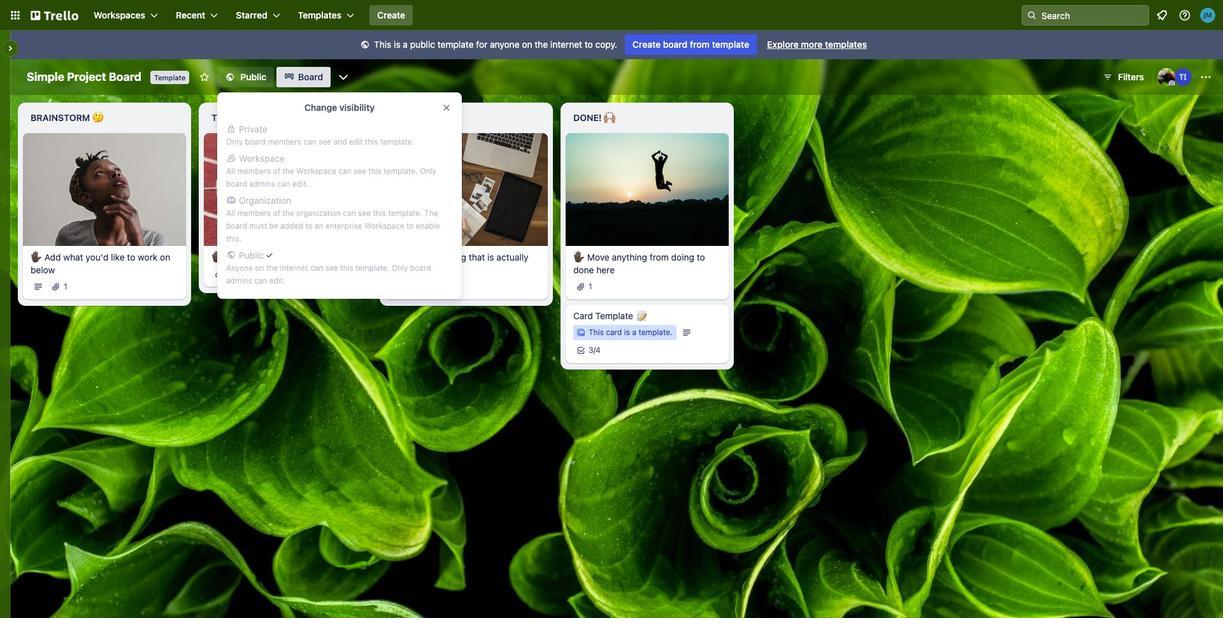 Task type: vqa. For each thing, say whether or not it's contained in the screenshot.
✋🏿 Move anything that is actually started here
yes



Task type: describe. For each thing, give the bounding box(es) containing it.
enterprise
[[326, 221, 362, 231]]

this for organization
[[373, 208, 386, 218]]

on for anyone
[[522, 39, 533, 50]]

the inside all members of the  workspace can see this template. only board admins can edit.
[[283, 166, 294, 176]]

recent button
[[168, 5, 226, 25]]

dmugisha (dmugisha) image
[[1158, 68, 1176, 86]]

0 notifications image
[[1155, 8, 1170, 23]]

here for ✋🏿 move anything from doing to done here
[[597, 264, 615, 275]]

trello inspiration (inspiringtaco) image
[[1175, 68, 1193, 86]]

this for private
[[365, 137, 378, 147]]

can down and
[[339, 166, 352, 176]]

✋🏿 for ✋🏿 move anything from doing to done here
[[574, 252, 585, 262]]

enable
[[416, 221, 440, 231]]

admins inside all members of the  workspace can see this template. only board admins can edit.
[[249, 179, 275, 189]]

this for this card is a template.
[[589, 327, 604, 337]]

project
[[67, 70, 106, 84]]

'ready'
[[288, 252, 316, 262]]

the inside all members of the organization can see this template. the board must be added to an enterprise workspace to enable this.
[[283, 208, 294, 218]]

card template 📝 link
[[574, 310, 722, 322]]

to left "an"
[[305, 221, 313, 231]]

workspaces button
[[86, 5, 166, 25]]

anything for that
[[431, 252, 467, 262]]

recent
[[176, 10, 205, 20]]

4
[[596, 345, 601, 355]]

change visibility
[[305, 102, 375, 113]]

all members of the organization can see this template. the board must be added to an enterprise workspace to enable this.
[[226, 208, 440, 243]]

added
[[281, 221, 303, 231]]

✋🏿 move anything 'ready' here link
[[212, 251, 360, 264]]

to left enable
[[407, 221, 414, 231]]

started
[[393, 264, 422, 275]]

2 template from the left
[[712, 39, 750, 50]]

TODO 📚 text field
[[204, 108, 367, 128]]

1 horizontal spatial internet
[[551, 39, 583, 50]]

create for create board from template
[[633, 39, 661, 50]]

create button
[[370, 5, 413, 25]]

🤔
[[92, 112, 104, 123]]

an
[[315, 221, 324, 231]]

this for this is a public template for anyone on the internet to copy.
[[374, 39, 392, 50]]

this inside anyone on the internet can see this template. only board admins can edit.
[[340, 263, 354, 273]]

✋🏿 move anything that is actually started here
[[393, 252, 529, 275]]

open information menu image
[[1179, 9, 1192, 22]]

see inside all members of the  workspace can see this template. only board admins can edit.
[[354, 166, 366, 176]]

what
[[63, 252, 83, 262]]

private
[[239, 124, 268, 134]]

template. for organization
[[388, 208, 422, 218]]

anyone
[[490, 39, 520, 50]]

✋🏿 add what you'd like to work on below
[[31, 252, 170, 275]]

starred button
[[228, 5, 288, 25]]

edit
[[349, 137, 363, 147]]

card template 📝
[[574, 310, 647, 321]]

to inside '✋🏿 add what you'd like to work on below'
[[127, 252, 135, 262]]

organization
[[239, 195, 291, 206]]

the inside anyone on the internet can see this template. only board admins can edit.
[[266, 263, 278, 273]]

you'd
[[86, 252, 108, 262]]

0 vertical spatial a
[[403, 39, 408, 50]]

below
[[31, 264, 55, 275]]

like
[[111, 252, 125, 262]]

Search field
[[1038, 6, 1149, 25]]

✋🏿 move anything from doing to done here link
[[574, 251, 722, 276]]

this for workspace
[[369, 166, 382, 176]]

be
[[269, 221, 278, 231]]

is inside ✋🏿 move anything that is actually started here
[[488, 252, 494, 262]]

work
[[138, 252, 158, 262]]

search image
[[1028, 10, 1038, 20]]

2 vertical spatial is
[[625, 327, 630, 337]]

board inside text box
[[109, 70, 142, 84]]

templates
[[298, 10, 342, 20]]

see inside anyone on the internet can see this template. only board admins can edit.
[[326, 263, 338, 273]]

show menu image
[[1200, 71, 1213, 84]]

can down ✋🏿 move anything 'ready' here
[[254, 276, 267, 286]]

✋🏿 for ✋🏿 move anything 'ready' here
[[212, 252, 223, 262]]

brainstorm 🤔
[[31, 112, 104, 123]]

card
[[606, 327, 622, 337]]

organization
[[296, 208, 341, 218]]

anyone
[[226, 263, 253, 273]]

public
[[410, 39, 435, 50]]

Board name text field
[[20, 67, 148, 87]]

create board from template
[[633, 39, 750, 50]]

create for create
[[377, 10, 406, 20]]

move for ✋🏿 move anything 'ready' here
[[226, 252, 248, 262]]

back to home image
[[31, 5, 78, 25]]

template. down card template 📝 "link"
[[639, 327, 673, 337]]

board link
[[277, 67, 331, 87]]

done! 🙌🏽
[[574, 112, 616, 123]]

✋🏿 move anything 'ready' here
[[212, 252, 337, 262]]

done!
[[574, 112, 602, 123]]

📝
[[636, 310, 647, 321]]

simple project board
[[27, 70, 142, 84]]

edit. inside anyone on the internet can see this template. only board admins can edit.
[[269, 276, 286, 286]]

this.
[[226, 234, 242, 243]]

DONE! 🙌🏽 text field
[[566, 108, 729, 128]]

simple
[[27, 70, 64, 84]]

create board from template link
[[625, 34, 757, 55]]

the
[[425, 208, 438, 218]]

edit. inside all members of the  workspace can see this template. only board admins can edit.
[[293, 179, 309, 189]]

brainstorm
[[31, 112, 90, 123]]

3
[[589, 345, 594, 355]]

jeremy miller (jeremymiller198) image
[[1201, 8, 1216, 23]]

board inside all members of the  workspace can see this template. only board admins can edit.
[[226, 179, 247, 189]]

all members of the  workspace can see this template. only board admins can edit.
[[226, 166, 436, 189]]

workspace inside all members of the organization can see this template. the board must be added to an enterprise workspace to enable this.
[[365, 221, 405, 231]]

primary element
[[0, 0, 1224, 31]]

visibility
[[340, 102, 375, 113]]

customize views image
[[337, 71, 350, 84]]

to inside '✋🏿 move anything from doing to done here'
[[697, 252, 705, 262]]

template. for workspace
[[384, 166, 418, 176]]

done
[[574, 264, 594, 275]]

can up organization
[[277, 179, 290, 189]]

0 vertical spatial members
[[268, 137, 302, 147]]



Task type: locate. For each thing, give the bounding box(es) containing it.
template. inside all members of the  workspace can see this template. only board admins can edit.
[[384, 166, 418, 176]]

✋🏿 inside '✋🏿 move anything from doing to done here'
[[574, 252, 585, 262]]

0 horizontal spatial template
[[438, 39, 474, 50]]

1 move from the left
[[226, 252, 248, 262]]

0 horizontal spatial is
[[394, 39, 401, 50]]

2 horizontal spatial is
[[625, 327, 630, 337]]

admins up organization
[[249, 179, 275, 189]]

template. up enable
[[384, 166, 418, 176]]

the up organization
[[283, 166, 294, 176]]

✋🏿
[[31, 252, 42, 262], [212, 252, 223, 262], [393, 252, 404, 262], [574, 252, 585, 262]]

of for workspace
[[273, 166, 281, 176]]

0 horizontal spatial anything
[[250, 252, 286, 262]]

1 vertical spatial is
[[488, 252, 494, 262]]

to right like
[[127, 252, 135, 262]]

here inside ✋🏿 move anything that is actually started here
[[424, 264, 443, 275]]

3 / 4
[[589, 345, 601, 355]]

✋🏿 for ✋🏿 move anything that is actually started here
[[393, 252, 404, 262]]

on down ✋🏿 move anything 'ready' here
[[255, 263, 264, 273]]

1 horizontal spatial this
[[589, 327, 604, 337]]

the up added
[[283, 208, 294, 218]]

move inside ✋🏿 move anything 'ready' here link
[[226, 252, 248, 262]]

the
[[535, 39, 548, 50], [283, 166, 294, 176], [283, 208, 294, 218], [266, 263, 278, 273]]

edit.
[[293, 179, 309, 189], [269, 276, 286, 286]]

here right done
[[597, 264, 615, 275]]

1 all from the top
[[226, 166, 235, 176]]

1 vertical spatial members
[[237, 166, 271, 176]]

template. for private
[[380, 137, 414, 147]]

workspaces
[[94, 10, 145, 20]]

board right project
[[109, 70, 142, 84]]

admins inside anyone on the internet can see this template. only board admins can edit.
[[226, 276, 252, 286]]

members down todo 📚 text box on the top of page
[[268, 137, 302, 147]]

workspace down private
[[239, 153, 285, 164]]

template left star or unstar board icon
[[154, 73, 186, 82]]

1 vertical spatial workspace
[[296, 166, 336, 176]]

anything left the doing
[[612, 252, 648, 262]]

can up enterprise at the top left of the page
[[343, 208, 356, 218]]

2 move from the left
[[407, 252, 429, 262]]

this inside all members of the  workspace can see this template. only board admins can edit.
[[369, 166, 382, 176]]

template
[[154, 73, 186, 82], [596, 310, 634, 321]]

public up '📚'
[[241, 71, 267, 82]]

2 horizontal spatial workspace
[[365, 221, 405, 231]]

this right edit at the top left of the page
[[365, 137, 378, 147]]

0 vertical spatial of
[[273, 166, 281, 176]]

all down todo 📚
[[226, 166, 235, 176]]

on inside anyone on the internet can see this template. only board admins can edit.
[[255, 263, 264, 273]]

1 vertical spatial of
[[273, 208, 281, 218]]

1 horizontal spatial here
[[424, 264, 443, 275]]

todo
[[212, 112, 237, 123]]

2 all from the top
[[226, 208, 235, 218]]

board
[[663, 39, 688, 50], [245, 137, 266, 147], [226, 179, 247, 189], [226, 221, 247, 231], [410, 263, 431, 273]]

1 horizontal spatial template
[[596, 310, 634, 321]]

0 horizontal spatial 1
[[64, 282, 67, 291]]

workspace
[[239, 153, 285, 164], [296, 166, 336, 176], [365, 221, 405, 231]]

0 horizontal spatial here
[[319, 252, 337, 262]]

1 vertical spatial all
[[226, 208, 235, 218]]

0 horizontal spatial on
[[160, 252, 170, 262]]

1 horizontal spatial create
[[633, 39, 661, 50]]

of up be
[[273, 208, 281, 218]]

template.
[[380, 137, 414, 147], [384, 166, 418, 176], [388, 208, 422, 218], [356, 263, 390, 273], [639, 327, 673, 337]]

see down edit at the top left of the page
[[354, 166, 366, 176]]

can inside all members of the organization can see this template. the board must be added to an enterprise workspace to enable this.
[[343, 208, 356, 218]]

anything inside ✋🏿 move anything that is actually started here
[[431, 252, 467, 262]]

all
[[226, 166, 235, 176], [226, 208, 235, 218]]

here inside '✋🏿 move anything from doing to done here'
[[597, 264, 615, 275]]

1 for ✋🏿 move anything 'ready' here
[[227, 269, 230, 278]]

3 ✋🏿 from the left
[[393, 252, 404, 262]]

1 down done
[[589, 282, 593, 291]]

move for ✋🏿 move anything that is actually started here
[[407, 252, 429, 262]]

see inside all members of the organization can see this template. the board must be added to an enterprise workspace to enable this.
[[358, 208, 371, 218]]

✋🏿 inside '✋🏿 add what you'd like to work on below'
[[31, 252, 42, 262]]

all up this.
[[226, 208, 235, 218]]

anything inside ✋🏿 move anything 'ready' here link
[[250, 252, 286, 262]]

1 vertical spatial public
[[239, 250, 264, 261]]

move inside '✋🏿 move anything from doing to done here'
[[588, 252, 610, 262]]

move for ✋🏿 move anything from doing to done here
[[588, 252, 610, 262]]

this inside all members of the organization can see this template. the board must be added to an enterprise workspace to enable this.
[[373, 208, 386, 218]]

board inside anyone on the internet can see this template. only board admins can edit.
[[410, 263, 431, 273]]

see left and
[[319, 137, 332, 147]]

sm image
[[359, 39, 372, 52]]

0 horizontal spatial create
[[377, 10, 406, 20]]

card
[[574, 310, 593, 321]]

all for organization
[[226, 208, 235, 218]]

see
[[319, 137, 332, 147], [354, 166, 366, 176], [358, 208, 371, 218], [326, 263, 338, 273]]

✋🏿 inside ✋🏿 move anything that is actually started here
[[393, 252, 404, 262]]

1 horizontal spatial from
[[690, 39, 710, 50]]

0 vertical spatial on
[[522, 39, 533, 50]]

0 vertical spatial internet
[[551, 39, 583, 50]]

templates
[[825, 39, 867, 50]]

from
[[690, 39, 710, 50], [650, 252, 669, 262]]

1 horizontal spatial template
[[712, 39, 750, 50]]

template. left the the
[[388, 208, 422, 218]]

members for organization
[[237, 208, 271, 218]]

0 horizontal spatial internet
[[280, 263, 308, 273]]

is right card
[[625, 327, 630, 337]]

1 horizontal spatial a
[[633, 327, 637, 337]]

to
[[585, 39, 593, 50], [305, 221, 313, 231], [407, 221, 414, 231], [127, 252, 135, 262], [697, 252, 705, 262]]

0 horizontal spatial only
[[226, 137, 243, 147]]

✋🏿 move anything from doing to done here
[[574, 252, 705, 275]]

0 vertical spatial this
[[374, 39, 392, 50]]

1 horizontal spatial move
[[407, 252, 429, 262]]

1 ✋🏿 from the left
[[31, 252, 42, 262]]

see down all members of the organization can see this template. the board must be added to an enterprise workspace to enable this.
[[326, 263, 338, 273]]

of inside all members of the  workspace can see this template. only board admins can edit.
[[273, 166, 281, 176]]

1 horizontal spatial on
[[255, 263, 264, 273]]

2 vertical spatial workspace
[[365, 221, 405, 231]]

copy.
[[596, 39, 618, 50]]

members
[[268, 137, 302, 147], [237, 166, 271, 176], [237, 208, 271, 218]]

2 horizontal spatial move
[[588, 252, 610, 262]]

this is a public template for anyone on the internet to copy.
[[374, 39, 618, 50]]

workspace down only board members can see and edit this template.
[[296, 166, 336, 176]]

1 for ✋🏿 move anything from doing to done here
[[589, 282, 593, 291]]

1 horizontal spatial board
[[298, 71, 323, 82]]

1 vertical spatial on
[[160, 252, 170, 262]]

2 horizontal spatial anything
[[612, 252, 648, 262]]

members up organization
[[237, 166, 271, 176]]

0 vertical spatial template
[[154, 73, 186, 82]]

create
[[377, 10, 406, 20], [633, 39, 661, 50]]

internet down 'ready' at the top left of page
[[280, 263, 308, 273]]

anything inside '✋🏿 move anything from doing to done here'
[[612, 252, 648, 262]]

on right anyone on the top left of the page
[[522, 39, 533, 50]]

anything up anyone
[[250, 252, 286, 262]]

move up started
[[407, 252, 429, 262]]

here up anyone on the internet can see this template. only board admins can edit.
[[319, 252, 337, 262]]

members up must
[[237, 208, 271, 218]]

template. left started
[[356, 263, 390, 273]]

anything left the that
[[431, 252, 467, 262]]

0 vertical spatial public
[[241, 71, 267, 82]]

0 horizontal spatial workspace
[[239, 153, 285, 164]]

public
[[241, 71, 267, 82], [239, 250, 264, 261]]

this down enterprise at the top left of the page
[[340, 263, 354, 273]]

2 vertical spatial on
[[255, 263, 264, 273]]

this card is a template.
[[589, 327, 673, 337]]

2 vertical spatial members
[[237, 208, 271, 218]]

this left the the
[[373, 208, 386, 218]]

0 horizontal spatial from
[[650, 252, 669, 262]]

1 horizontal spatial edit.
[[293, 179, 309, 189]]

1 of from the top
[[273, 166, 281, 176]]

public up anyone
[[239, 250, 264, 261]]

0 horizontal spatial board
[[109, 70, 142, 84]]

actually
[[497, 252, 529, 262]]

template left for
[[438, 39, 474, 50]]

template inside "link"
[[596, 310, 634, 321]]

2 horizontal spatial on
[[522, 39, 533, 50]]

star or unstar board image
[[200, 72, 210, 82]]

1 horizontal spatial is
[[488, 252, 494, 262]]

0 vertical spatial is
[[394, 39, 401, 50]]

1 down 'what'
[[64, 282, 67, 291]]

and
[[334, 137, 347, 147]]

board up change
[[298, 71, 323, 82]]

workspace right enterprise at the top left of the page
[[365, 221, 405, 231]]

template. inside anyone on the internet can see this template. only board admins can edit.
[[356, 263, 390, 273]]

✋🏿 add what you'd like to work on below link
[[31, 251, 178, 276]]

anything for from
[[612, 252, 648, 262]]

change
[[305, 102, 337, 113]]

on for work
[[160, 252, 170, 262]]

template. inside all members of the organization can see this template. the board must be added to an enterprise workspace to enable this.
[[388, 208, 422, 218]]

1 vertical spatial edit.
[[269, 276, 286, 286]]

to left "copy." on the top of page
[[585, 39, 593, 50]]

board inside all members of the organization can see this template. the board must be added to an enterprise workspace to enable this.
[[226, 221, 247, 231]]

a down 📝
[[633, 327, 637, 337]]

is right the that
[[488, 252, 494, 262]]

members for workspace
[[237, 166, 271, 176]]

0 vertical spatial workspace
[[239, 153, 285, 164]]

of up organization
[[273, 166, 281, 176]]

1 anything from the left
[[250, 252, 286, 262]]

here
[[319, 252, 337, 262], [424, 264, 443, 275], [597, 264, 615, 275]]

1 horizontal spatial anything
[[431, 252, 467, 262]]

filters
[[1119, 71, 1145, 82]]

3 anything from the left
[[612, 252, 648, 262]]

move inside ✋🏿 move anything that is actually started here
[[407, 252, 429, 262]]

explore more templates
[[768, 39, 867, 50]]

anything
[[250, 252, 286, 262], [431, 252, 467, 262], [612, 252, 648, 262]]

/
[[594, 345, 596, 355]]

anything for 'ready'
[[250, 252, 286, 262]]

public inside 'button'
[[241, 71, 267, 82]]

only board members can see and edit this template.
[[226, 137, 414, 147]]

0 vertical spatial only
[[226, 137, 243, 147]]

is
[[394, 39, 401, 50], [488, 252, 494, 262], [625, 327, 630, 337]]

todo 📚
[[212, 112, 251, 123]]

None text field
[[385, 108, 548, 128]]

edit. down ✋🏿 move anything 'ready' here
[[269, 276, 286, 286]]

1 vertical spatial only
[[420, 166, 436, 176]]

add
[[44, 252, 61, 262]]

starred
[[236, 10, 268, 20]]

only inside anyone on the internet can see this template. only board admins can edit.
[[392, 263, 408, 273]]

templates button
[[290, 5, 362, 25]]

template left explore on the top of the page
[[712, 39, 750, 50]]

this
[[365, 137, 378, 147], [369, 166, 382, 176], [373, 208, 386, 218], [340, 263, 354, 273]]

BRAINSTORM 🤔 text field
[[23, 108, 186, 128]]

for
[[476, 39, 488, 50]]

2 horizontal spatial 1
[[589, 282, 593, 291]]

2 anything from the left
[[431, 252, 467, 262]]

of for organization
[[273, 208, 281, 218]]

on
[[522, 39, 533, 50], [160, 252, 170, 262], [255, 263, 264, 273]]

on inside '✋🏿 add what you'd like to work on below'
[[160, 252, 170, 262]]

template. right edit at the top left of the page
[[380, 137, 414, 147]]

0 horizontal spatial template
[[154, 73, 186, 82]]

explore
[[768, 39, 799, 50]]

4 ✋🏿 from the left
[[574, 252, 585, 262]]

0 vertical spatial edit.
[[293, 179, 309, 189]]

0 horizontal spatial a
[[403, 39, 408, 50]]

only
[[226, 137, 243, 147], [420, 166, 436, 176], [392, 263, 408, 273]]

here for ✋🏿 move anything that is actually started here
[[424, 264, 443, 275]]

0 vertical spatial create
[[377, 10, 406, 20]]

doing
[[672, 252, 695, 262]]

edit. up organization
[[293, 179, 309, 189]]

✋🏿 move anything that is actually started here link
[[393, 251, 541, 276]]

admins down anyone
[[226, 276, 252, 286]]

1 vertical spatial create
[[633, 39, 661, 50]]

more
[[802, 39, 823, 50]]

this member is an admin of this board. image
[[1170, 80, 1175, 86]]

the down ✋🏿 move anything 'ready' here
[[266, 263, 278, 273]]

1 vertical spatial admins
[[226, 276, 252, 286]]

a left public
[[403, 39, 408, 50]]

1 down this.
[[227, 269, 230, 278]]

board
[[109, 70, 142, 84], [298, 71, 323, 82]]

🙌🏽
[[604, 112, 616, 123]]

3 move from the left
[[588, 252, 610, 262]]

this right sm image on the left
[[374, 39, 392, 50]]

0 horizontal spatial edit.
[[269, 276, 286, 286]]

1 horizontal spatial only
[[392, 263, 408, 273]]

that
[[469, 252, 485, 262]]

close popover image
[[442, 103, 452, 113]]

1 vertical spatial a
[[633, 327, 637, 337]]

0 horizontal spatial move
[[226, 252, 248, 262]]

2 horizontal spatial only
[[420, 166, 436, 176]]

this left card
[[589, 327, 604, 337]]

all for workspace
[[226, 166, 235, 176]]

1 horizontal spatial workspace
[[296, 166, 336, 176]]

internet inside anyone on the internet can see this template. only board admins can edit.
[[280, 263, 308, 273]]

members inside all members of the organization can see this template. the board must be added to an enterprise workspace to enable this.
[[237, 208, 271, 218]]

see up enterprise at the top left of the page
[[358, 208, 371, 218]]

1 template from the left
[[438, 39, 474, 50]]

workspace inside all members of the  workspace can see this template. only board admins can edit.
[[296, 166, 336, 176]]

must
[[249, 221, 267, 231]]

2 ✋🏿 from the left
[[212, 252, 223, 262]]

1 horizontal spatial 1
[[227, 269, 230, 278]]

of
[[273, 166, 281, 176], [273, 208, 281, 218]]

filters button
[[1100, 67, 1149, 87]]

of inside all members of the organization can see this template. the board must be added to an enterprise workspace to enable this.
[[273, 208, 281, 218]]

anyone on the internet can see this template. only board admins can edit.
[[226, 263, 431, 286]]

from inside '✋🏿 move anything from doing to done here'
[[650, 252, 669, 262]]

1 vertical spatial this
[[589, 327, 604, 337]]

explore more templates link
[[760, 34, 875, 55]]

move up done
[[588, 252, 610, 262]]

can
[[304, 137, 317, 147], [339, 166, 352, 176], [277, 179, 290, 189], [343, 208, 356, 218], [310, 263, 323, 273], [254, 276, 267, 286]]

to right the doing
[[697, 252, 705, 262]]

can left and
[[304, 137, 317, 147]]

a
[[403, 39, 408, 50], [633, 327, 637, 337]]

template up card
[[596, 310, 634, 321]]

0 vertical spatial from
[[690, 39, 710, 50]]

public button
[[218, 67, 274, 87]]

2 vertical spatial only
[[392, 263, 408, 273]]

✋🏿 for ✋🏿 add what you'd like to work on below
[[31, 252, 42, 262]]

here right started
[[424, 264, 443, 275]]

the right anyone on the top left of the page
[[535, 39, 548, 50]]

0 horizontal spatial this
[[374, 39, 392, 50]]

📚
[[240, 112, 251, 123]]

template
[[438, 39, 474, 50], [712, 39, 750, 50]]

0 vertical spatial all
[[226, 166, 235, 176]]

all inside all members of the  workspace can see this template. only board admins can edit.
[[226, 166, 235, 176]]

0 vertical spatial admins
[[249, 179, 275, 189]]

1 vertical spatial from
[[650, 252, 669, 262]]

members inside all members of the  workspace can see this template. only board admins can edit.
[[237, 166, 271, 176]]

can down 'ready' at the top left of page
[[310, 263, 323, 273]]

only inside all members of the  workspace can see this template. only board admins can edit.
[[420, 166, 436, 176]]

2 horizontal spatial here
[[597, 264, 615, 275]]

all inside all members of the organization can see this template. the board must be added to an enterprise workspace to enable this.
[[226, 208, 235, 218]]

1 vertical spatial internet
[[280, 263, 308, 273]]

create inside button
[[377, 10, 406, 20]]

is left public
[[394, 39, 401, 50]]

1 vertical spatial template
[[596, 310, 634, 321]]

on right work
[[160, 252, 170, 262]]

2 of from the top
[[273, 208, 281, 218]]

move up anyone
[[226, 252, 248, 262]]

internet left "copy." on the top of page
[[551, 39, 583, 50]]

this down only board members can see and edit this template.
[[369, 166, 382, 176]]



